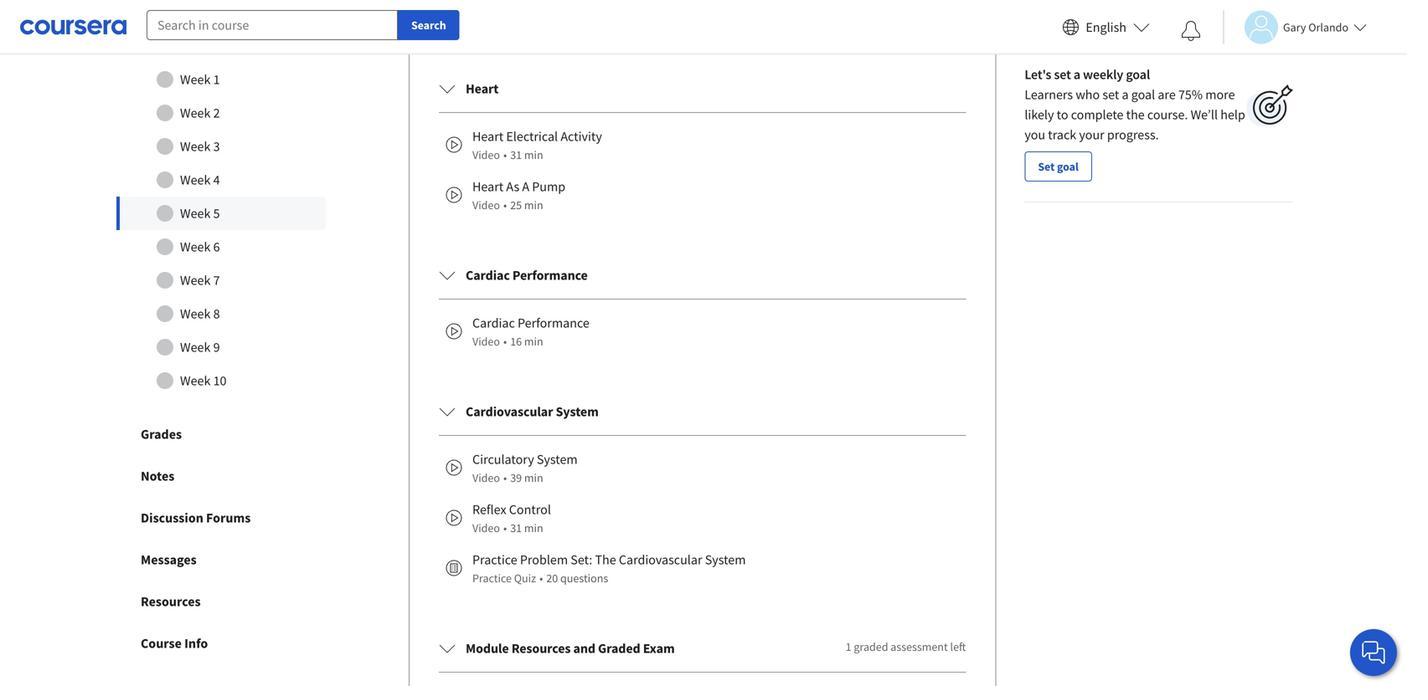 Task type: vqa. For each thing, say whether or not it's contained in the screenshot.


Task type: describe. For each thing, give the bounding box(es) containing it.
track
[[1048, 127, 1076, 143]]

pump
[[532, 178, 566, 195]]

goal for weekly
[[1126, 66, 1150, 83]]

you
[[1025, 127, 1045, 143]]

• inside heart electrical activity video • 31 min
[[503, 147, 507, 163]]

a
[[522, 178, 529, 195]]

week for week 1
[[180, 71, 211, 88]]

week 8
[[180, 306, 220, 323]]

• inside heart as a pump video • 25 min
[[503, 198, 507, 213]]

• inside practice problem set: the cardiovascular system practice quiz • 20 questions
[[539, 571, 543, 586]]

exam
[[643, 641, 675, 658]]

week for week 7
[[180, 272, 211, 289]]

resources link
[[101, 581, 342, 623]]

min for system
[[524, 471, 543, 486]]

heart button
[[425, 65, 979, 112]]

learners
[[1025, 86, 1073, 103]]

heart as a pump video • 25 min
[[472, 178, 566, 213]]

3
[[213, 138, 220, 155]]

help
[[1221, 106, 1245, 123]]

0 horizontal spatial resources
[[141, 594, 201, 611]]

messages link
[[101, 539, 342, 581]]

course info link
[[101, 623, 342, 665]]

set goal
[[1038, 159, 1079, 174]]

problem
[[520, 552, 568, 569]]

the
[[595, 552, 616, 569]]

video for reflex control
[[472, 521, 500, 536]]

cardiac performance video • 16 min
[[472, 315, 590, 349]]

week 7
[[180, 272, 220, 289]]

graded
[[854, 640, 888, 655]]

info
[[184, 636, 208, 653]]

2 practice from the top
[[472, 571, 512, 586]]

min inside heart as a pump video • 25 min
[[524, 198, 543, 213]]

english
[[1086, 19, 1127, 36]]

week 6
[[180, 239, 220, 256]]

system inside practice problem set: the cardiovascular system practice quiz • 20 questions
[[705, 552, 746, 569]]

9
[[213, 339, 220, 356]]

discussion forums
[[141, 510, 251, 527]]

cardiovascular system
[[466, 404, 599, 421]]

progress.
[[1107, 127, 1159, 143]]

4
[[213, 172, 220, 189]]

week 8 link
[[116, 297, 326, 331]]

week for week 10
[[180, 373, 211, 390]]

cardiovascular inside dropdown button
[[466, 404, 553, 421]]

forums
[[206, 510, 251, 527]]

chat with us image
[[1360, 640, 1387, 667]]

electrical
[[506, 128, 558, 145]]

week 1
[[180, 71, 220, 88]]

heart electrical activity video • 31 min
[[472, 128, 602, 163]]

english button
[[1056, 0, 1157, 54]]

course info
[[141, 636, 208, 653]]

16
[[510, 334, 522, 349]]

grades link
[[101, 414, 342, 456]]

course.
[[1147, 106, 1188, 123]]

let's set a weekly goal
[[1025, 66, 1150, 83]]

reflex control video • 31 min
[[472, 502, 551, 536]]

weekly
[[1083, 66, 1123, 83]]

1 inside week 1 link
[[213, 71, 220, 88]]

39
[[510, 471, 522, 486]]

who
[[1076, 86, 1100, 103]]

help center image
[[1364, 643, 1384, 663]]

discussion
[[141, 510, 203, 527]]

left
[[950, 640, 966, 655]]

notes link
[[101, 456, 342, 498]]

video for cardiac performance
[[472, 334, 500, 349]]

week for week 4
[[180, 172, 211, 189]]

control
[[509, 502, 551, 519]]

heart for heart electrical activity video • 31 min
[[472, 128, 504, 145]]

0 horizontal spatial set
[[1054, 66, 1071, 83]]

1 graded assessment left
[[846, 640, 966, 655]]

practice problem set: the cardiovascular system practice quiz • 20 questions
[[472, 552, 746, 586]]

• inside cardiac performance video • 16 min
[[503, 334, 507, 349]]

week 10 link
[[116, 364, 326, 398]]

video inside heart as a pump video • 25 min
[[472, 198, 500, 213]]

heart for heart as a pump video • 25 min
[[472, 178, 504, 195]]

• inside reflex control video • 31 min
[[503, 521, 507, 536]]

week for week 5
[[180, 205, 211, 222]]

system for cardiovascular system
[[556, 404, 599, 421]]

week 2
[[180, 105, 220, 122]]

week 10
[[180, 373, 227, 390]]

week for week 8
[[180, 306, 211, 323]]

cardiac performance
[[466, 267, 588, 284]]

discussion forums link
[[101, 498, 342, 539]]

video for circulatory system
[[472, 471, 500, 486]]

gary orlando button
[[1223, 10, 1367, 44]]

31 inside heart electrical activity video • 31 min
[[510, 147, 522, 163]]

learners who set a goal are 75% more likely to complete the course. we'll help you track your progress.
[[1025, 86, 1245, 143]]

quiz
[[514, 571, 536, 586]]

week for week 9
[[180, 339, 211, 356]]

week for week 3
[[180, 138, 211, 155]]

heart for heart
[[466, 80, 499, 97]]

cardiac for cardiac performance
[[466, 267, 510, 284]]

questions
[[560, 571, 608, 586]]

show notifications image
[[1181, 21, 1201, 41]]

reflex
[[472, 502, 506, 519]]

cardiac performance button
[[425, 252, 979, 299]]

8
[[213, 306, 220, 323]]

1 practice from the top
[[472, 552, 517, 569]]

week 7 link
[[116, 264, 326, 297]]

0 vertical spatial a
[[1074, 66, 1081, 83]]

set
[[1038, 159, 1055, 174]]

circulatory
[[472, 452, 534, 468]]

complete
[[1071, 106, 1124, 123]]



Task type: locate. For each thing, give the bounding box(es) containing it.
a
[[1074, 66, 1081, 83], [1122, 86, 1129, 103]]

1 vertical spatial heart
[[472, 128, 504, 145]]

1 left graded
[[846, 640, 851, 655]]

1 min from the top
[[524, 147, 543, 163]]

1 video from the top
[[472, 147, 500, 163]]

6
[[213, 239, 220, 256]]

0 vertical spatial heart
[[466, 80, 499, 97]]

heart inside heart electrical activity video • 31 min
[[472, 128, 504, 145]]

week 3
[[180, 138, 220, 155]]

performance
[[512, 267, 588, 284], [518, 315, 590, 332]]

31 down electrical
[[510, 147, 522, 163]]

1 vertical spatial cardiovascular
[[619, 552, 702, 569]]

2 min from the top
[[524, 198, 543, 213]]

0 vertical spatial practice
[[472, 552, 517, 569]]

video inside cardiac performance video • 16 min
[[472, 334, 500, 349]]

2 vertical spatial heart
[[472, 178, 504, 195]]

goal
[[1126, 66, 1150, 83], [1131, 86, 1155, 103], [1057, 159, 1079, 174]]

1 vertical spatial cardiac
[[472, 315, 515, 332]]

Search in course text field
[[147, 10, 398, 40]]

video up heart as a pump video • 25 min
[[472, 147, 500, 163]]

circulatory system video • 39 min
[[472, 452, 578, 486]]

search
[[411, 18, 446, 33]]

2 vertical spatial system
[[705, 552, 746, 569]]

we'll
[[1191, 106, 1218, 123]]

0 horizontal spatial 1
[[213, 71, 220, 88]]

0 horizontal spatial a
[[1074, 66, 1081, 83]]

goal inside learners who set a goal are 75% more likely to complete the course. we'll help you track your progress.
[[1131, 86, 1155, 103]]

• down electrical
[[503, 147, 507, 163]]

your
[[1079, 127, 1105, 143]]

cardiovascular up circulatory
[[466, 404, 553, 421]]

6 week from the top
[[180, 239, 211, 256]]

week left '10'
[[180, 373, 211, 390]]

module resources and graded exam
[[466, 641, 675, 658]]

0 vertical spatial set
[[1054, 66, 1071, 83]]

grades
[[141, 426, 182, 443]]

1 vertical spatial goal
[[1131, 86, 1155, 103]]

week 3 link
[[116, 130, 326, 163]]

1 up 2
[[213, 71, 220, 88]]

week left 8
[[180, 306, 211, 323]]

1 vertical spatial performance
[[518, 315, 590, 332]]

gary
[[1283, 20, 1306, 35]]

and
[[573, 641, 595, 658]]

set:
[[571, 552, 592, 569]]

more
[[1206, 86, 1235, 103]]

min inside heart electrical activity video • 31 min
[[524, 147, 543, 163]]

a up the
[[1122, 86, 1129, 103]]

1 week from the top
[[180, 71, 211, 88]]

5 video from the top
[[472, 521, 500, 536]]

set goal button
[[1025, 152, 1092, 182]]

goal for a
[[1131, 86, 1155, 103]]

0 horizontal spatial cardiovascular
[[466, 404, 553, 421]]

• left 39
[[503, 471, 507, 486]]

week 4
[[180, 172, 220, 189]]

min right 25
[[524, 198, 543, 213]]

• down reflex
[[503, 521, 507, 536]]

0 vertical spatial 1
[[213, 71, 220, 88]]

week left 3
[[180, 138, 211, 155]]

2 week from the top
[[180, 105, 211, 122]]

31 inside reflex control video • 31 min
[[510, 521, 522, 536]]

10
[[213, 373, 227, 390]]

practice left the quiz
[[472, 571, 512, 586]]

course
[[141, 636, 182, 653]]

week 1 link
[[116, 63, 326, 96]]

cardiac up 16
[[472, 315, 515, 332]]

1 vertical spatial 1
[[846, 640, 851, 655]]

5 week from the top
[[180, 205, 211, 222]]

0 vertical spatial goal
[[1126, 66, 1150, 83]]

heart inside heart as a pump video • 25 min
[[472, 178, 504, 195]]

a up who
[[1074, 66, 1081, 83]]

4 video from the top
[[472, 471, 500, 486]]

min down control
[[524, 521, 543, 536]]

goal right set
[[1057, 159, 1079, 174]]

to
[[1057, 106, 1068, 123]]

week left 2
[[180, 105, 211, 122]]

5
[[213, 205, 220, 222]]

activity
[[561, 128, 602, 145]]

week left "9"
[[180, 339, 211, 356]]

20
[[546, 571, 558, 586]]

notes
[[141, 468, 174, 485]]

min inside cardiac performance video • 16 min
[[524, 334, 543, 349]]

performance inside dropdown button
[[512, 267, 588, 284]]

cardiovascular right the
[[619, 552, 702, 569]]

0 vertical spatial cardiovascular
[[466, 404, 553, 421]]

week 2 link
[[116, 96, 326, 130]]

cardiac inside cardiac performance dropdown button
[[466, 267, 510, 284]]

resources down messages
[[141, 594, 201, 611]]

cardiac for cardiac performance video • 16 min
[[472, 315, 515, 332]]

a inside learners who set a goal are 75% more likely to complete the course. we'll help you track your progress.
[[1122, 86, 1129, 103]]

4 min from the top
[[524, 471, 543, 486]]

1 vertical spatial system
[[537, 452, 578, 468]]

0 vertical spatial 31
[[510, 147, 522, 163]]

week up 'week 2'
[[180, 71, 211, 88]]

set down weekly
[[1103, 86, 1119, 103]]

• left 25
[[503, 198, 507, 213]]

min for control
[[524, 521, 543, 536]]

9 week from the top
[[180, 339, 211, 356]]

week 5
[[180, 205, 220, 222]]

cardiac up cardiac performance video • 16 min
[[466, 267, 510, 284]]

week for week 2
[[180, 105, 211, 122]]

week 9
[[180, 339, 220, 356]]

assessment
[[891, 640, 948, 655]]

4 week from the top
[[180, 172, 211, 189]]

• left 16
[[503, 334, 507, 349]]

7
[[213, 272, 220, 289]]

1 vertical spatial resources
[[512, 641, 571, 658]]

2 vertical spatial goal
[[1057, 159, 1079, 174]]

heart up heart electrical activity video • 31 min
[[466, 80, 499, 97]]

3 video from the top
[[472, 334, 500, 349]]

1 vertical spatial set
[[1103, 86, 1119, 103]]

cardiovascular system button
[[425, 389, 979, 436]]

video left 16
[[472, 334, 500, 349]]

performance inside cardiac performance video • 16 min
[[518, 315, 590, 332]]

min inside reflex control video • 31 min
[[524, 521, 543, 536]]

gary orlando
[[1283, 20, 1349, 35]]

video left 25
[[472, 198, 500, 213]]

1 vertical spatial 31
[[510, 521, 522, 536]]

1 vertical spatial a
[[1122, 86, 1129, 103]]

as
[[506, 178, 519, 195]]

are
[[1158, 86, 1176, 103]]

likely
[[1025, 106, 1054, 123]]

week left 5 at the top
[[180, 205, 211, 222]]

min for performance
[[524, 334, 543, 349]]

0 vertical spatial performance
[[512, 267, 588, 284]]

cardiovascular inside practice problem set: the cardiovascular system practice quiz • 20 questions
[[619, 552, 702, 569]]

performance up 16
[[518, 315, 590, 332]]

7 week from the top
[[180, 272, 211, 289]]

video inside heart electrical activity video • 31 min
[[472, 147, 500, 163]]

2
[[213, 105, 220, 122]]

cardiac inside cardiac performance video • 16 min
[[472, 315, 515, 332]]

module
[[466, 641, 509, 658]]

system inside the cardiovascular system dropdown button
[[556, 404, 599, 421]]

practice
[[472, 552, 517, 569], [472, 571, 512, 586]]

performance for cardiac performance
[[512, 267, 588, 284]]

system
[[556, 404, 599, 421], [537, 452, 578, 468], [705, 552, 746, 569]]

performance for cardiac performance video • 16 min
[[518, 315, 590, 332]]

• inside circulatory system video • 39 min
[[503, 471, 507, 486]]

heart left as
[[472, 178, 504, 195]]

1 horizontal spatial set
[[1103, 86, 1119, 103]]

video inside circulatory system video • 39 min
[[472, 471, 500, 486]]

performance up cardiac performance video • 16 min
[[512, 267, 588, 284]]

system inside circulatory system video • 39 min
[[537, 452, 578, 468]]

resources
[[141, 594, 201, 611], [512, 641, 571, 658]]

goal right weekly
[[1126, 66, 1150, 83]]

•
[[503, 147, 507, 163], [503, 198, 507, 213], [503, 334, 507, 349], [503, 471, 507, 486], [503, 521, 507, 536], [539, 571, 543, 586]]

set inside learners who set a goal are 75% more likely to complete the course. we'll help you track your progress.
[[1103, 86, 1119, 103]]

2 video from the top
[[472, 198, 500, 213]]

orlando
[[1309, 20, 1349, 35]]

1 vertical spatial practice
[[472, 571, 512, 586]]

1 horizontal spatial resources
[[512, 641, 571, 658]]

75%
[[1178, 86, 1203, 103]]

0 vertical spatial resources
[[141, 594, 201, 611]]

min right 39
[[524, 471, 543, 486]]

week for week 6
[[180, 239, 211, 256]]

3 min from the top
[[524, 334, 543, 349]]

graded
[[598, 641, 640, 658]]

goal inside button
[[1057, 159, 1079, 174]]

video down reflex
[[472, 521, 500, 536]]

min down electrical
[[524, 147, 543, 163]]

cardiovascular
[[466, 404, 553, 421], [619, 552, 702, 569]]

video inside reflex control video • 31 min
[[472, 521, 500, 536]]

1
[[213, 71, 220, 88], [846, 640, 851, 655]]

heart inside 'dropdown button'
[[466, 80, 499, 97]]

2 31 from the top
[[510, 521, 522, 536]]

let's
[[1025, 66, 1051, 83]]

goal up the
[[1131, 86, 1155, 103]]

0 vertical spatial cardiac
[[466, 267, 510, 284]]

system for circulatory system video • 39 min
[[537, 452, 578, 468]]

cardiac
[[466, 267, 510, 284], [472, 315, 515, 332]]

1 horizontal spatial a
[[1122, 86, 1129, 103]]

10 week from the top
[[180, 373, 211, 390]]

0 vertical spatial system
[[556, 404, 599, 421]]

week 9 link
[[116, 331, 326, 364]]

min right 16
[[524, 334, 543, 349]]

week
[[180, 71, 211, 88], [180, 105, 211, 122], [180, 138, 211, 155], [180, 172, 211, 189], [180, 205, 211, 222], [180, 239, 211, 256], [180, 272, 211, 289], [180, 306, 211, 323], [180, 339, 211, 356], [180, 373, 211, 390]]

set up the learners
[[1054, 66, 1071, 83]]

min inside circulatory system video • 39 min
[[524, 471, 543, 486]]

5 min from the top
[[524, 521, 543, 536]]

week 4 link
[[116, 163, 326, 197]]

3 week from the top
[[180, 138, 211, 155]]

1 31 from the top
[[510, 147, 522, 163]]

messages
[[141, 552, 197, 569]]

coursera image
[[20, 14, 126, 40]]

week left 4 at the left top of page
[[180, 172, 211, 189]]

8 week from the top
[[180, 306, 211, 323]]

the
[[1126, 106, 1145, 123]]

• left 20
[[539, 571, 543, 586]]

search button
[[398, 10, 460, 40]]

week 6 link
[[116, 230, 326, 264]]

1 horizontal spatial cardiovascular
[[619, 552, 702, 569]]

week left 6
[[180, 239, 211, 256]]

practice up the quiz
[[472, 552, 517, 569]]

1 horizontal spatial 1
[[846, 640, 851, 655]]

31 down control
[[510, 521, 522, 536]]

week left 7
[[180, 272, 211, 289]]

resources left and
[[512, 641, 571, 658]]

heart left electrical
[[472, 128, 504, 145]]

video down circulatory
[[472, 471, 500, 486]]



